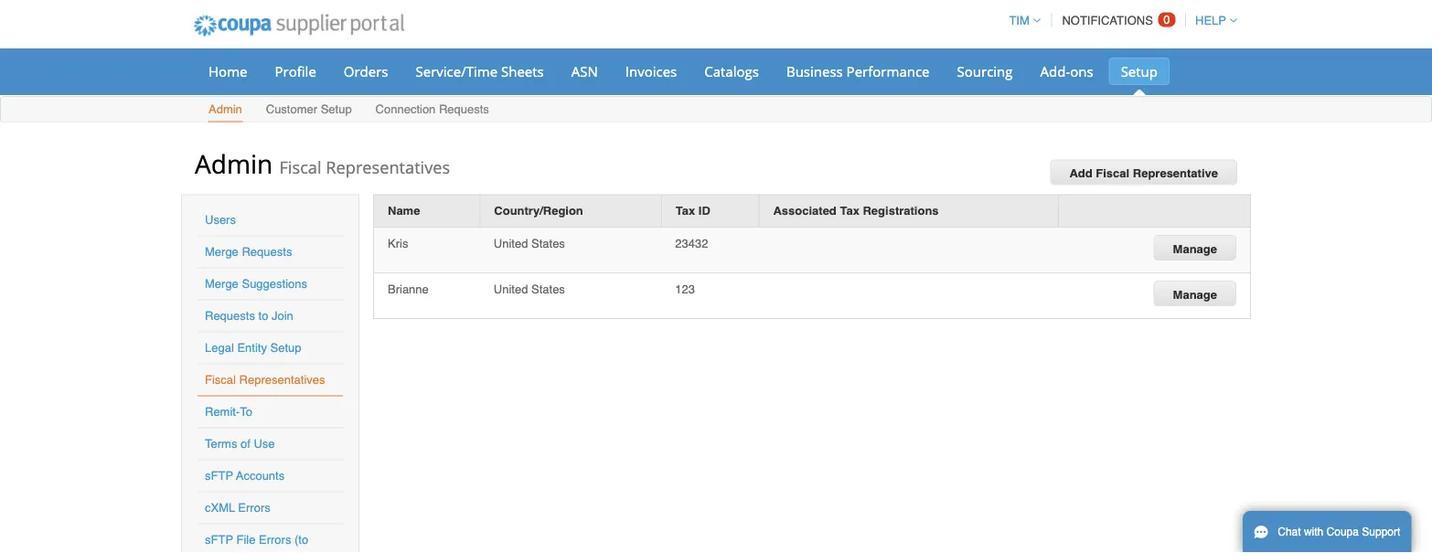 Task type: locate. For each thing, give the bounding box(es) containing it.
setup link
[[1110, 58, 1170, 85]]

states
[[532, 237, 565, 250], [532, 282, 565, 296]]

requests left to
[[205, 309, 255, 323]]

1 vertical spatial representatives
[[239, 373, 325, 387]]

remit-to
[[205, 405, 253, 419]]

notifications 0
[[1063, 13, 1171, 27]]

customer setup
[[266, 102, 352, 116]]

representatives
[[326, 156, 450, 178], [239, 373, 325, 387]]

1 vertical spatial admin
[[195, 146, 273, 181]]

fiscal down customer setup link
[[280, 156, 322, 178]]

merge for merge requests
[[205, 245, 239, 259]]

invoices
[[626, 62, 677, 81]]

0 vertical spatial sftp
[[205, 469, 233, 483]]

states for 23432
[[532, 237, 565, 250]]

2 manage link from the top
[[1154, 281, 1237, 307]]

united states for brianne
[[494, 282, 565, 296]]

cxml
[[205, 501, 235, 515]]

1 sftp from the top
[[205, 469, 233, 483]]

sftp inside sftp file errors (to
[[205, 533, 233, 547]]

1 vertical spatial errors
[[259, 533, 291, 547]]

fiscal down legal in the bottom of the page
[[205, 373, 236, 387]]

1 horizontal spatial setup
[[321, 102, 352, 116]]

representatives down legal entity setup link
[[239, 373, 325, 387]]

2 sftp from the top
[[205, 533, 233, 547]]

(to
[[295, 533, 309, 547]]

admin
[[209, 102, 242, 116], [195, 146, 273, 181]]

users
[[205, 213, 236, 227]]

terms
[[205, 437, 237, 451]]

sftp accounts link
[[205, 469, 285, 483]]

2 united from the top
[[494, 282, 528, 296]]

errors
[[238, 501, 271, 515], [259, 533, 291, 547]]

legal entity setup
[[205, 341, 302, 355]]

1 united states from the top
[[494, 237, 565, 250]]

united states
[[494, 237, 565, 250], [494, 282, 565, 296]]

admin for admin fiscal representatives
[[195, 146, 273, 181]]

admin fiscal representatives
[[195, 146, 450, 181]]

customer
[[266, 102, 318, 116]]

chat with coupa support
[[1278, 526, 1401, 539]]

1 vertical spatial united states
[[494, 282, 565, 296]]

associated
[[774, 204, 837, 218]]

coupa supplier portal image
[[181, 3, 417, 48]]

2 states from the top
[[532, 282, 565, 296]]

1 merge from the top
[[205, 245, 239, 259]]

merge down users link
[[205, 245, 239, 259]]

sourcing link
[[946, 58, 1025, 85]]

requests down service/time on the top
[[439, 102, 489, 116]]

fiscal
[[280, 156, 322, 178], [1096, 167, 1130, 180], [205, 373, 236, 387]]

requests
[[439, 102, 489, 116], [242, 245, 292, 259], [205, 309, 255, 323]]

to
[[259, 309, 268, 323]]

states for 123
[[532, 282, 565, 296]]

1 vertical spatial merge
[[205, 277, 239, 291]]

catalogs link
[[693, 58, 771, 85]]

1 vertical spatial requests
[[242, 245, 292, 259]]

profile
[[275, 62, 316, 81]]

terms of use
[[205, 437, 275, 451]]

1 vertical spatial sftp
[[205, 533, 233, 547]]

1 states from the top
[[532, 237, 565, 250]]

manage
[[1174, 242, 1218, 256], [1174, 288, 1218, 302]]

suggestions
[[242, 277, 307, 291]]

legal entity setup link
[[205, 341, 302, 355]]

to
[[240, 405, 253, 419]]

navigation
[[1001, 3, 1238, 38]]

add-ons link
[[1029, 58, 1106, 85]]

service/time sheets
[[416, 62, 544, 81]]

sftp left file
[[205, 533, 233, 547]]

requests to join link
[[205, 309, 294, 323]]

id
[[699, 204, 711, 218]]

asn link
[[560, 58, 610, 85]]

sftp up the cxml
[[205, 469, 233, 483]]

2 united states from the top
[[494, 282, 565, 296]]

0 vertical spatial setup
[[1121, 62, 1158, 81]]

business
[[787, 62, 843, 81]]

1 vertical spatial united
[[494, 282, 528, 296]]

orders
[[344, 62, 388, 81]]

requests inside connection requests 'link'
[[439, 102, 489, 116]]

errors down accounts
[[238, 501, 271, 515]]

representatives inside admin fiscal representatives
[[326, 156, 450, 178]]

0 vertical spatial merge
[[205, 245, 239, 259]]

of
[[241, 437, 251, 451]]

invoices link
[[614, 58, 689, 85]]

1 manage link from the top
[[1154, 235, 1237, 261]]

0 vertical spatial manage
[[1174, 242, 1218, 256]]

2 tax from the left
[[840, 204, 860, 218]]

accounts
[[236, 469, 285, 483]]

1 vertical spatial states
[[532, 282, 565, 296]]

customer setup link
[[265, 98, 353, 122]]

2 horizontal spatial fiscal
[[1096, 167, 1130, 180]]

setup down "join"
[[270, 341, 302, 355]]

performance
[[847, 62, 930, 81]]

manage link for 123
[[1154, 281, 1237, 307]]

1 horizontal spatial fiscal
[[280, 156, 322, 178]]

1 vertical spatial manage link
[[1154, 281, 1237, 307]]

1 vertical spatial manage
[[1174, 288, 1218, 302]]

1 manage from the top
[[1174, 242, 1218, 256]]

help
[[1196, 14, 1227, 27]]

0 horizontal spatial tax
[[676, 204, 696, 218]]

merge requests link
[[205, 245, 292, 259]]

0 vertical spatial states
[[532, 237, 565, 250]]

setup down the notifications 0
[[1121, 62, 1158, 81]]

manage for 23432
[[1174, 242, 1218, 256]]

manage link for 23432
[[1154, 235, 1237, 261]]

admin inside admin link
[[209, 102, 242, 116]]

united
[[494, 237, 528, 250], [494, 282, 528, 296]]

business performance
[[787, 62, 930, 81]]

setup right customer
[[321, 102, 352, 116]]

0 horizontal spatial representatives
[[239, 373, 325, 387]]

setup
[[1121, 62, 1158, 81], [321, 102, 352, 116], [270, 341, 302, 355]]

remit-
[[205, 405, 240, 419]]

0 vertical spatial admin
[[209, 102, 242, 116]]

tax left id
[[676, 204, 696, 218]]

file
[[236, 533, 256, 547]]

fiscal right "add"
[[1096, 167, 1130, 180]]

0 vertical spatial united states
[[494, 237, 565, 250]]

0 vertical spatial manage link
[[1154, 235, 1237, 261]]

catalogs
[[705, 62, 759, 81]]

sftp for sftp accounts
[[205, 469, 233, 483]]

users link
[[205, 213, 236, 227]]

1 horizontal spatial tax
[[840, 204, 860, 218]]

1 horizontal spatial representatives
[[326, 156, 450, 178]]

0 vertical spatial requests
[[439, 102, 489, 116]]

0 vertical spatial representatives
[[326, 156, 450, 178]]

sftp
[[205, 469, 233, 483], [205, 533, 233, 547]]

merge down 'merge requests' link
[[205, 277, 239, 291]]

merge requests
[[205, 245, 292, 259]]

merge
[[205, 245, 239, 259], [205, 277, 239, 291]]

1 vertical spatial setup
[[321, 102, 352, 116]]

2 vertical spatial setup
[[270, 341, 302, 355]]

admin down home link
[[209, 102, 242, 116]]

home link
[[197, 58, 259, 85]]

0 horizontal spatial fiscal
[[205, 373, 236, 387]]

home
[[209, 62, 248, 81]]

business performance link
[[775, 58, 942, 85]]

terms of use link
[[205, 437, 275, 451]]

registrations
[[863, 204, 939, 218]]

manage link
[[1154, 235, 1237, 261], [1154, 281, 1237, 307]]

ons
[[1071, 62, 1094, 81]]

cxml errors link
[[205, 501, 271, 515]]

tax right 'associated'
[[840, 204, 860, 218]]

0 vertical spatial united
[[494, 237, 528, 250]]

1 tax from the left
[[676, 204, 696, 218]]

sftp accounts
[[205, 469, 285, 483]]

errors left (to
[[259, 533, 291, 547]]

2 manage from the top
[[1174, 288, 1218, 302]]

use
[[254, 437, 275, 451]]

1 united from the top
[[494, 237, 528, 250]]

representatives up name
[[326, 156, 450, 178]]

requests up 'suggestions'
[[242, 245, 292, 259]]

fiscal for add
[[1096, 167, 1130, 180]]

admin link
[[208, 98, 243, 122]]

2 merge from the top
[[205, 277, 239, 291]]

admin down admin link
[[195, 146, 273, 181]]

fiscal inside admin fiscal representatives
[[280, 156, 322, 178]]



Task type: vqa. For each thing, say whether or not it's contained in the screenshot.
the Coupa Supplier Portal image to the right
no



Task type: describe. For each thing, give the bounding box(es) containing it.
requests to join
[[205, 309, 294, 323]]

connection
[[376, 102, 436, 116]]

add-ons
[[1041, 62, 1094, 81]]

23432
[[676, 237, 709, 250]]

notifications
[[1063, 14, 1154, 27]]

country/region
[[494, 204, 584, 218]]

cxml errors
[[205, 501, 271, 515]]

add-
[[1041, 62, 1071, 81]]

remit-to link
[[205, 405, 253, 419]]

errors inside sftp file errors (to
[[259, 533, 291, 547]]

manage for 123
[[1174, 288, 1218, 302]]

representative
[[1133, 167, 1219, 180]]

asn
[[572, 62, 598, 81]]

tim
[[1010, 14, 1030, 27]]

add fiscal representative
[[1070, 167, 1219, 180]]

name
[[388, 204, 420, 218]]

coupa
[[1327, 526, 1360, 539]]

sftp for sftp file errors (to
[[205, 533, 233, 547]]

united for brianne
[[494, 282, 528, 296]]

fiscal for admin
[[280, 156, 322, 178]]

join
[[272, 309, 294, 323]]

united states for kris
[[494, 237, 565, 250]]

merge for merge suggestions
[[205, 277, 239, 291]]

orders link
[[332, 58, 400, 85]]

sheets
[[501, 62, 544, 81]]

entity
[[237, 341, 267, 355]]

merge suggestions link
[[205, 277, 307, 291]]

service/time sheets link
[[404, 58, 556, 85]]

2 horizontal spatial setup
[[1121, 62, 1158, 81]]

connection requests
[[376, 102, 489, 116]]

123
[[676, 282, 695, 296]]

chat with coupa support button
[[1244, 511, 1412, 554]]

tax id
[[676, 204, 711, 218]]

tim link
[[1001, 14, 1041, 27]]

kris
[[388, 237, 408, 250]]

0 vertical spatial errors
[[238, 501, 271, 515]]

brianne
[[388, 282, 429, 296]]

sftp file errors (to link
[[205, 533, 309, 554]]

2 vertical spatial requests
[[205, 309, 255, 323]]

0
[[1164, 13, 1171, 27]]

add fiscal representative link
[[1051, 160, 1238, 185]]

united for kris
[[494, 237, 528, 250]]

support
[[1363, 526, 1401, 539]]

sourcing
[[958, 62, 1013, 81]]

requests for connection requests
[[439, 102, 489, 116]]

connection requests link
[[375, 98, 490, 122]]

navigation containing notifications 0
[[1001, 3, 1238, 38]]

chat
[[1278, 526, 1302, 539]]

associated tax registrations
[[774, 204, 939, 218]]

sftp file errors (to
[[205, 533, 309, 554]]

requests for merge requests
[[242, 245, 292, 259]]

fiscal representatives
[[205, 373, 325, 387]]

profile link
[[263, 58, 328, 85]]

legal
[[205, 341, 234, 355]]

service/time
[[416, 62, 498, 81]]

help link
[[1188, 14, 1238, 27]]

add
[[1070, 167, 1093, 180]]

with
[[1305, 526, 1324, 539]]

0 horizontal spatial setup
[[270, 341, 302, 355]]

merge suggestions
[[205, 277, 307, 291]]

fiscal representatives link
[[205, 373, 325, 387]]

admin for admin
[[209, 102, 242, 116]]



